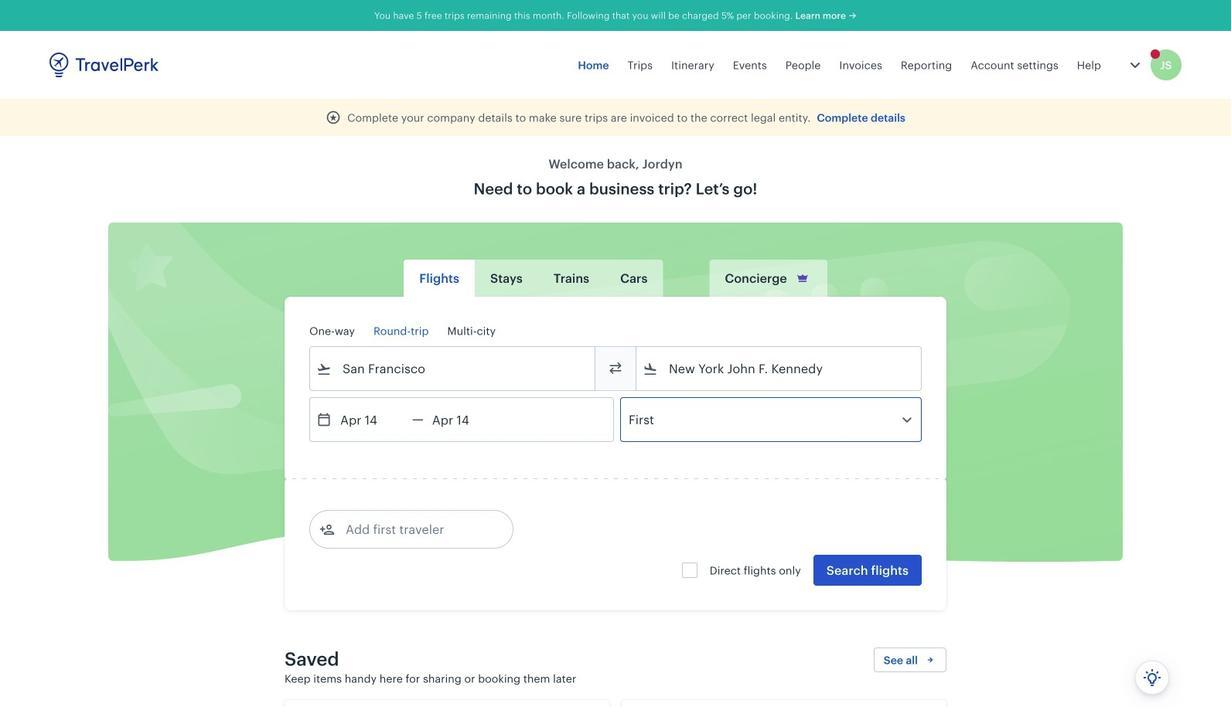 Task type: locate. For each thing, give the bounding box(es) containing it.
Depart text field
[[332, 398, 412, 442]]

Return text field
[[424, 398, 504, 442]]



Task type: describe. For each thing, give the bounding box(es) containing it.
To search field
[[658, 357, 901, 381]]

Add first traveler search field
[[335, 518, 496, 542]]

From search field
[[332, 357, 575, 381]]



